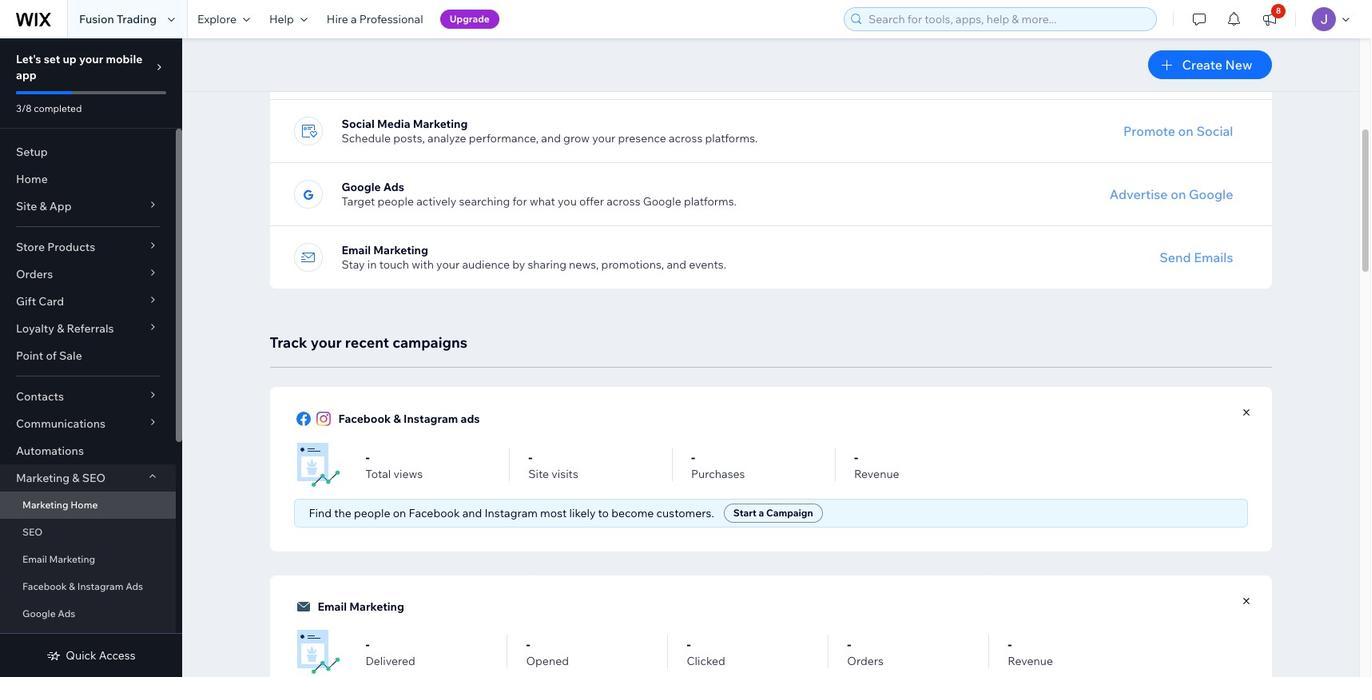 Task type: locate. For each thing, give the bounding box(es) containing it.
1 horizontal spatial and
[[542, 131, 561, 146]]

-
[[366, 449, 370, 465], [529, 449, 533, 465], [692, 449, 696, 465], [855, 449, 859, 465], [366, 636, 370, 652], [526, 636, 531, 652], [687, 636, 691, 652], [848, 636, 852, 652], [1008, 636, 1013, 652]]

sidebar element
[[0, 38, 182, 677]]

ads
[[461, 412, 480, 426]]

set
[[44, 52, 60, 66]]

setup link
[[0, 138, 176, 166]]

site
[[16, 199, 37, 213], [529, 467, 549, 481]]

1 vertical spatial seo
[[22, 526, 43, 538]]

- inside - site visits
[[529, 449, 533, 465]]

marketing right media at the left
[[413, 117, 468, 131]]

and inside social media marketing schedule posts, analyze performance, and grow your presence across platforms.
[[542, 131, 561, 146]]

0 horizontal spatial orders
[[16, 267, 53, 281]]

contacts button
[[0, 383, 176, 410]]

email marketing inside email marketing link
[[22, 553, 95, 565]]

email
[[342, 243, 371, 257], [22, 553, 47, 565], [318, 600, 347, 614]]

setup
[[16, 145, 48, 159]]

facebook up google ads
[[22, 580, 67, 592]]

store
[[16, 240, 45, 254]]

0 horizontal spatial a
[[351, 12, 357, 26]]

ads inside google ads target people actively searching for what you offer across google platforms.
[[384, 180, 405, 194]]

1 vertical spatial instagram
[[485, 506, 538, 520]]

0 vertical spatial email
[[342, 243, 371, 257]]

track your recent campaigns
[[270, 333, 468, 352]]

site inside dropdown button
[[16, 199, 37, 213]]

1 vertical spatial site
[[529, 467, 549, 481]]

trading
[[117, 12, 157, 26]]

0 vertical spatial orders
[[16, 267, 53, 281]]

a
[[351, 12, 357, 26], [759, 507, 765, 519]]

professional
[[360, 12, 423, 26]]

orders
[[16, 267, 53, 281], [848, 654, 884, 668]]

posts,
[[394, 131, 425, 146]]

your right 'up'
[[79, 52, 103, 66]]

touch
[[379, 257, 409, 272]]

& for facebook & instagram ads
[[69, 580, 75, 592]]

1 horizontal spatial social
[[1197, 123, 1234, 139]]

by
[[513, 257, 526, 272]]

& left app
[[39, 199, 47, 213]]

social right promote
[[1197, 123, 1234, 139]]

fusion
[[79, 12, 114, 26]]

0 horizontal spatial social
[[342, 117, 375, 131]]

your right with
[[437, 257, 460, 272]]

1 horizontal spatial a
[[759, 507, 765, 519]]

with
[[412, 257, 434, 272]]

marketing up the facebook & instagram ads
[[49, 553, 95, 565]]

- revenue
[[855, 449, 900, 481], [1008, 636, 1054, 668]]

email inside "sidebar" element
[[22, 553, 47, 565]]

& up - total views
[[394, 412, 401, 426]]

google ads link
[[0, 600, 176, 628]]

0 vertical spatial email marketing
[[22, 553, 95, 565]]

0 vertical spatial - revenue
[[855, 449, 900, 481]]

promote on social button
[[1105, 117, 1253, 146]]

1 vertical spatial and
[[667, 257, 687, 272]]

email marketing up the facebook & instagram ads
[[22, 553, 95, 565]]

& right loyalty
[[57, 321, 64, 336]]

platforms. inside social media marketing schedule posts, analyze performance, and grow your presence across platforms.
[[706, 131, 758, 146]]

1 vertical spatial on
[[1171, 186, 1187, 202]]

marketing right stay
[[374, 243, 429, 257]]

loyalty
[[16, 321, 54, 336]]

1 vertical spatial a
[[759, 507, 765, 519]]

marketing down marketing & seo
[[22, 499, 68, 511]]

advertise on google
[[1110, 186, 1234, 202]]

& for loyalty & referrals
[[57, 321, 64, 336]]

- clicked
[[687, 636, 726, 668]]

& for site & app
[[39, 199, 47, 213]]

1 horizontal spatial instagram
[[404, 412, 458, 426]]

0 horizontal spatial and
[[463, 506, 482, 520]]

most
[[541, 506, 567, 520]]

1 horizontal spatial site
[[529, 467, 549, 481]]

0 vertical spatial instagram
[[404, 412, 458, 426]]

- total views
[[366, 449, 423, 481]]

0 vertical spatial a
[[351, 12, 357, 26]]

ads down the facebook & instagram ads
[[58, 608, 75, 620]]

2 vertical spatial ads
[[58, 608, 75, 620]]

2 horizontal spatial facebook
[[409, 506, 460, 520]]

site left app
[[16, 199, 37, 213]]

0 vertical spatial seo
[[82, 471, 106, 485]]

google down the facebook & instagram ads
[[22, 608, 56, 620]]

social
[[342, 117, 375, 131], [1197, 123, 1234, 139]]

ads
[[384, 180, 405, 194], [126, 580, 143, 592], [58, 608, 75, 620]]

0 vertical spatial platforms.
[[706, 131, 758, 146]]

1 vertical spatial - revenue
[[1008, 636, 1054, 668]]

help button
[[260, 0, 317, 38]]

& down "automations" link
[[72, 471, 80, 485]]

google
[[342, 180, 381, 194], [1190, 186, 1234, 202], [643, 194, 682, 209], [22, 608, 56, 620]]

platforms. inside google ads target people actively searching for what you offer across google platforms.
[[684, 194, 737, 209]]

2 horizontal spatial and
[[667, 257, 687, 272]]

instagram for ads
[[404, 412, 458, 426]]

target
[[342, 194, 375, 209]]

0 horizontal spatial facebook
[[22, 580, 67, 592]]

ads for google ads
[[58, 608, 75, 620]]

2 horizontal spatial ads
[[384, 180, 405, 194]]

facebook down views
[[409, 506, 460, 520]]

1 horizontal spatial seo
[[82, 471, 106, 485]]

loyalty & referrals
[[16, 321, 114, 336]]

facebook inside facebook & instagram ads link
[[22, 580, 67, 592]]

the
[[334, 506, 352, 520]]

a for campaign
[[759, 507, 765, 519]]

your inside 'let's set up your mobile app'
[[79, 52, 103, 66]]

people right target
[[378, 194, 414, 209]]

facebook right instagram icon
[[339, 412, 391, 426]]

1 vertical spatial orders
[[848, 654, 884, 668]]

0 horizontal spatial - revenue
[[855, 449, 900, 481]]

8
[[1277, 6, 1282, 16]]

google up "emails"
[[1190, 186, 1234, 202]]

- inside - delivered
[[366, 636, 370, 652]]

let's
[[16, 52, 41, 66]]

new
[[1226, 57, 1253, 73]]

on right promote
[[1179, 123, 1194, 139]]

recent
[[345, 333, 389, 352]]

0 horizontal spatial revenue
[[855, 467, 900, 481]]

seo down marketing home
[[22, 526, 43, 538]]

0 vertical spatial across
[[669, 131, 703, 146]]

a inside button
[[759, 507, 765, 519]]

opened
[[526, 654, 569, 668]]

1 vertical spatial people
[[354, 506, 391, 520]]

home down setup
[[16, 172, 48, 186]]

site left visits
[[529, 467, 549, 481]]

for
[[513, 194, 527, 209]]

people right the at the left of page
[[354, 506, 391, 520]]

across right offer
[[607, 194, 641, 209]]

1 horizontal spatial ads
[[126, 580, 143, 592]]

quick
[[66, 648, 96, 663]]

email up the facebook & instagram ads
[[22, 553, 47, 565]]

& down email marketing link
[[69, 580, 75, 592]]

on down views
[[393, 506, 406, 520]]

loyalty & referrals button
[[0, 315, 176, 342]]

upgrade button
[[440, 10, 500, 29]]

your right track on the left of page
[[311, 333, 342, 352]]

hire a professional link
[[317, 0, 433, 38]]

ads down email marketing link
[[126, 580, 143, 592]]

and inside email marketing stay in touch with your audience by sharing news, promotions, and events.
[[667, 257, 687, 272]]

1 horizontal spatial orders
[[848, 654, 884, 668]]

2 vertical spatial facebook
[[22, 580, 67, 592]]

marketing & seo button
[[0, 465, 176, 492]]

google ads
[[22, 608, 75, 620]]

a right the start
[[759, 507, 765, 519]]

ads right target
[[384, 180, 405, 194]]

google ads target people actively searching for what you offer across google platforms.
[[342, 180, 737, 209]]

1 horizontal spatial across
[[669, 131, 703, 146]]

your inside social media marketing schedule posts, analyze performance, and grow your presence across platforms.
[[593, 131, 616, 146]]

platforms. for advertise
[[684, 194, 737, 209]]

0 horizontal spatial home
[[16, 172, 48, 186]]

on
[[1179, 123, 1194, 139], [1171, 186, 1187, 202], [393, 506, 406, 520]]

on right advertise
[[1171, 186, 1187, 202]]

across right presence
[[669, 131, 703, 146]]

instagram down email marketing link
[[77, 580, 124, 592]]

Search for tools, apps, help & more... field
[[864, 8, 1152, 30]]

0 vertical spatial on
[[1179, 123, 1194, 139]]

email marketing up - delivered
[[318, 600, 405, 614]]

on for promote
[[1179, 123, 1194, 139]]

contacts
[[16, 389, 64, 404]]

0 horizontal spatial ads
[[58, 608, 75, 620]]

0 vertical spatial facebook
[[339, 412, 391, 426]]

gift
[[16, 294, 36, 309]]

0 vertical spatial revenue
[[855, 467, 900, 481]]

0 vertical spatial people
[[378, 194, 414, 209]]

& for marketing & seo
[[72, 471, 80, 485]]

store products
[[16, 240, 95, 254]]

1 horizontal spatial home
[[71, 499, 98, 511]]

1 horizontal spatial revenue
[[1008, 654, 1054, 668]]

platforms.
[[706, 131, 758, 146], [684, 194, 737, 209]]

0 vertical spatial and
[[542, 131, 561, 146]]

campaigns
[[393, 333, 468, 352]]

a right hire
[[351, 12, 357, 26]]

across
[[669, 131, 703, 146], [607, 194, 641, 209]]

0 horizontal spatial seo
[[22, 526, 43, 538]]

1 vertical spatial email marketing
[[318, 600, 405, 614]]

ads for google ads target people actively searching for what you offer across google platforms.
[[384, 180, 405, 194]]

3/8
[[16, 102, 32, 114]]

0 vertical spatial site
[[16, 199, 37, 213]]

across inside google ads target people actively searching for what you offer across google platforms.
[[607, 194, 641, 209]]

schedule
[[342, 131, 391, 146]]

instagram left most
[[485, 506, 538, 520]]

&
[[39, 199, 47, 213], [57, 321, 64, 336], [394, 412, 401, 426], [72, 471, 80, 485], [69, 580, 75, 592]]

customers.
[[657, 506, 715, 520]]

- purchases
[[692, 449, 746, 481]]

email left "touch"
[[342, 243, 371, 257]]

marketing down the "automations"
[[16, 471, 70, 485]]

home down marketing & seo dropdown button
[[71, 499, 98, 511]]

- opened
[[526, 636, 569, 668]]

point
[[16, 349, 43, 363]]

social inside social media marketing schedule posts, analyze performance, and grow your presence across platforms.
[[342, 117, 375, 131]]

access
[[99, 648, 136, 663]]

social left media at the left
[[342, 117, 375, 131]]

0 vertical spatial home
[[16, 172, 48, 186]]

your right grow at top left
[[593, 131, 616, 146]]

0 horizontal spatial site
[[16, 199, 37, 213]]

promote on social
[[1124, 123, 1234, 139]]

& inside popup button
[[57, 321, 64, 336]]

1 vertical spatial across
[[607, 194, 641, 209]]

campaign
[[767, 507, 814, 519]]

0 horizontal spatial instagram
[[77, 580, 124, 592]]

and
[[542, 131, 561, 146], [667, 257, 687, 272], [463, 506, 482, 520]]

gift card button
[[0, 288, 176, 315]]

instagram inside facebook & instagram ads link
[[77, 580, 124, 592]]

1 horizontal spatial facebook
[[339, 412, 391, 426]]

delivered
[[366, 654, 416, 668]]

1 vertical spatial email
[[22, 553, 47, 565]]

a for professional
[[351, 12, 357, 26]]

revenue
[[855, 467, 900, 481], [1008, 654, 1054, 668]]

1 vertical spatial ads
[[126, 580, 143, 592]]

0 horizontal spatial across
[[607, 194, 641, 209]]

up
[[63, 52, 77, 66]]

0 vertical spatial ads
[[384, 180, 405, 194]]

people
[[378, 194, 414, 209], [354, 506, 391, 520]]

1 vertical spatial revenue
[[1008, 654, 1054, 668]]

1 horizontal spatial email marketing
[[318, 600, 405, 614]]

email up em image
[[318, 600, 347, 614]]

0 horizontal spatial email marketing
[[22, 553, 95, 565]]

google down schedule
[[342, 180, 381, 194]]

google inside "sidebar" element
[[22, 608, 56, 620]]

likely
[[570, 506, 596, 520]]

google inside button
[[1190, 186, 1234, 202]]

instagram icon image
[[313, 409, 334, 429]]

instagram left ads
[[404, 412, 458, 426]]

site inside - site visits
[[529, 467, 549, 481]]

2 vertical spatial instagram
[[77, 580, 124, 592]]

fb ads image
[[294, 441, 342, 489]]

1 vertical spatial platforms.
[[684, 194, 737, 209]]

news,
[[569, 257, 599, 272]]

- inside - total views
[[366, 449, 370, 465]]

seo down "automations" link
[[82, 471, 106, 485]]



Task type: describe. For each thing, give the bounding box(es) containing it.
point of sale
[[16, 349, 82, 363]]

marketing & seo
[[16, 471, 106, 485]]

products
[[47, 240, 95, 254]]

- inside - clicked
[[687, 636, 691, 652]]

8 button
[[1253, 0, 1288, 38]]

2 horizontal spatial instagram
[[485, 506, 538, 520]]

facebook & instagram ads link
[[0, 573, 176, 600]]

you
[[558, 194, 577, 209]]

marketing inside social media marketing schedule posts, analyze performance, and grow your presence across platforms.
[[413, 117, 468, 131]]

seo link
[[0, 519, 176, 546]]

1 horizontal spatial - revenue
[[1008, 636, 1054, 668]]

start a campaign
[[734, 507, 814, 519]]

- inside - purchases
[[692, 449, 696, 465]]

automations
[[16, 444, 84, 458]]

point of sale link
[[0, 342, 176, 369]]

orders button
[[0, 261, 176, 288]]

in
[[368, 257, 377, 272]]

automations link
[[0, 437, 176, 465]]

google down presence
[[643, 194, 682, 209]]

3/8 completed
[[16, 102, 82, 114]]

1 vertical spatial home
[[71, 499, 98, 511]]

people inside google ads target people actively searching for what you offer across google platforms.
[[378, 194, 414, 209]]

sale
[[59, 349, 82, 363]]

quick access
[[66, 648, 136, 663]]

facebook for facebook & instagram ads
[[22, 580, 67, 592]]

analyze
[[428, 131, 467, 146]]

mobile
[[106, 52, 143, 66]]

1 vertical spatial facebook
[[409, 506, 460, 520]]

purchases
[[692, 467, 746, 481]]

facebook for facebook & instagram ads
[[339, 412, 391, 426]]

visits
[[552, 467, 579, 481]]

across inside social media marketing schedule posts, analyze performance, and grow your presence across platforms.
[[669, 131, 703, 146]]

of
[[46, 349, 57, 363]]

marketing up - delivered
[[350, 600, 405, 614]]

send emails
[[1160, 249, 1234, 265]]

grow
[[564, 131, 590, 146]]

hire
[[327, 12, 349, 26]]

searching
[[459, 194, 510, 209]]

start
[[734, 507, 757, 519]]

facebook & instagram ads
[[339, 412, 480, 426]]

total
[[366, 467, 391, 481]]

email marketing stay in touch with your audience by sharing news, promotions, and events.
[[342, 243, 727, 272]]

hire a professional
[[327, 12, 423, 26]]

marketing inside email marketing stay in touch with your audience by sharing news, promotions, and events.
[[374, 243, 429, 257]]

referrals
[[67, 321, 114, 336]]

- orders
[[848, 636, 884, 668]]

create
[[1183, 57, 1223, 73]]

- site visits
[[529, 449, 579, 481]]

app
[[16, 68, 37, 82]]

email inside email marketing stay in touch with your audience by sharing news, promotions, and events.
[[342, 243, 371, 257]]

send
[[1160, 249, 1192, 265]]

2 vertical spatial email
[[318, 600, 347, 614]]

site & app button
[[0, 193, 176, 220]]

what
[[530, 194, 556, 209]]

home link
[[0, 166, 176, 193]]

completed
[[34, 102, 82, 114]]

emails
[[1195, 249, 1234, 265]]

communications button
[[0, 410, 176, 437]]

& for facebook & instagram ads
[[394, 412, 401, 426]]

em image
[[294, 628, 342, 676]]

orders inside dropdown button
[[16, 267, 53, 281]]

marketing home
[[22, 499, 98, 511]]

2 vertical spatial on
[[393, 506, 406, 520]]

let's set up your mobile app
[[16, 52, 143, 82]]

- inside - opened
[[526, 636, 531, 652]]

performance,
[[469, 131, 539, 146]]

offer
[[580, 194, 605, 209]]

seo inside dropdown button
[[82, 471, 106, 485]]

clicked
[[687, 654, 726, 668]]

quick access button
[[47, 648, 136, 663]]

marketing inside dropdown button
[[16, 471, 70, 485]]

social inside button
[[1197, 123, 1234, 139]]

instagram for ads
[[77, 580, 124, 592]]

stay
[[342, 257, 365, 272]]

to
[[599, 506, 609, 520]]

fusion trading
[[79, 12, 157, 26]]

advertise on google button
[[1091, 180, 1253, 209]]

social media marketing schedule posts, analyze performance, and grow your presence across platforms.
[[342, 117, 758, 146]]

app
[[49, 199, 72, 213]]

presence
[[618, 131, 667, 146]]

track
[[270, 333, 308, 352]]

views
[[394, 467, 423, 481]]

gift card
[[16, 294, 64, 309]]

- inside - orders
[[848, 636, 852, 652]]

audience
[[462, 257, 510, 272]]

2 vertical spatial and
[[463, 506, 482, 520]]

platforms. for promote
[[706, 131, 758, 146]]

send emails button
[[1141, 243, 1253, 272]]

upgrade
[[450, 13, 490, 25]]

your inside email marketing stay in touch with your audience by sharing news, promotions, and events.
[[437, 257, 460, 272]]

on for advertise
[[1171, 186, 1187, 202]]

advertise
[[1110, 186, 1169, 202]]

events.
[[689, 257, 727, 272]]

sharing
[[528, 257, 567, 272]]

card
[[39, 294, 64, 309]]

- delivered
[[366, 636, 416, 668]]

explore
[[197, 12, 237, 26]]

site & app
[[16, 199, 72, 213]]

promotions,
[[602, 257, 665, 272]]

find the people on facebook and instagram most likely to become customers.
[[309, 506, 715, 520]]

communications
[[16, 417, 106, 431]]

media
[[377, 117, 411, 131]]

email marketing link
[[0, 546, 176, 573]]

create new button
[[1149, 50, 1272, 79]]



Task type: vqa. For each thing, say whether or not it's contained in the screenshot.
Stay
yes



